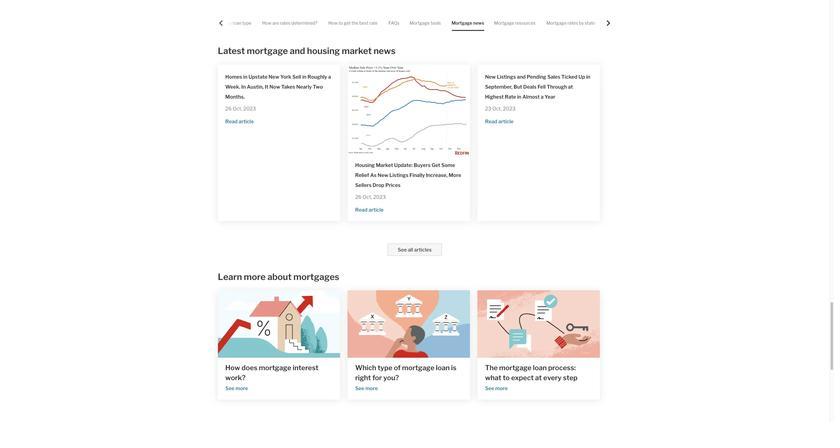 Task type: locate. For each thing, give the bounding box(es) containing it.
how left are
[[262, 20, 272, 26]]

mortgage right tools
[[452, 20, 473, 26]]

read article down months.
[[225, 119, 254, 125]]

expect
[[511, 374, 534, 382]]

how up "work?"
[[225, 364, 240, 372]]

1 vertical spatial and
[[517, 74, 526, 80]]

1 horizontal spatial see more
[[355, 386, 378, 392]]

2 horizontal spatial read
[[485, 119, 498, 125]]

year
[[545, 94, 556, 100]]

how left get
[[329, 20, 338, 26]]

at
[[568, 84, 573, 90], [536, 374, 542, 382]]

2 horizontal spatial new
[[485, 74, 496, 80]]

by left state
[[579, 20, 584, 26]]

loan
[[233, 20, 241, 26], [436, 364, 450, 372], [533, 364, 547, 372]]

0 vertical spatial 26
[[225, 106, 232, 112]]

26 down months.
[[225, 106, 232, 112]]

listings up september,
[[497, 74, 516, 80]]

how for how does mortgage interest work?
[[225, 364, 240, 372]]

article down drop
[[369, 207, 384, 213]]

2 horizontal spatial loan
[[533, 364, 547, 372]]

it
[[265, 84, 269, 90]]

0 horizontal spatial how
[[225, 364, 240, 372]]

at inside the mortgage loan process: what to expect at every step
[[536, 374, 542, 382]]

and inside new listings and pending sales ticked up in september, but deals fell through at highest rate in almost a year
[[517, 74, 526, 80]]

a left year
[[541, 94, 544, 100]]

how for how to get the best rate
[[329, 20, 338, 26]]

0 horizontal spatial article
[[239, 119, 254, 125]]

prices
[[386, 182, 401, 188]]

of
[[394, 364, 401, 372]]

0 vertical spatial 26 oct, 2023
[[225, 106, 256, 112]]

mortgage up expect
[[500, 364, 532, 372]]

and
[[290, 46, 305, 56], [517, 74, 526, 80]]

listings
[[497, 74, 516, 80], [390, 172, 409, 178]]

relief
[[355, 172, 369, 178]]

highest
[[485, 94, 504, 100]]

loan up every
[[533, 364, 547, 372]]

1 horizontal spatial at
[[568, 84, 573, 90]]

mortgage inside how does mortgage interest work?
[[259, 364, 291, 372]]

roughly
[[308, 74, 327, 80]]

oct, right 23
[[493, 106, 502, 112]]

1 horizontal spatial oct,
[[363, 194, 372, 200]]

pending
[[527, 74, 547, 80]]

read down months.
[[225, 119, 238, 125]]

0 horizontal spatial new
[[269, 74, 279, 80]]

oct, down months.
[[233, 106, 242, 112]]

loan inside the mortgage loan process: what to expect at every step
[[533, 364, 547, 372]]

0 horizontal spatial 26 oct, 2023
[[225, 106, 256, 112]]

26 down 'sellers'
[[355, 194, 362, 200]]

1 horizontal spatial by
[[579, 20, 584, 26]]

1 horizontal spatial a
[[541, 94, 544, 100]]

read article down 'sellers'
[[355, 207, 384, 213]]

1 vertical spatial type
[[378, 364, 393, 372]]

article down months.
[[239, 119, 254, 125]]

0 vertical spatial and
[[290, 46, 305, 56]]

2 horizontal spatial 2023
[[503, 106, 516, 112]]

to
[[339, 20, 343, 26], [503, 374, 510, 382]]

mortgage resources
[[495, 20, 536, 26]]

0 horizontal spatial at
[[536, 374, 542, 382]]

resources
[[516, 20, 536, 26]]

1 horizontal spatial read article
[[355, 207, 384, 213]]

0 horizontal spatial rates
[[280, 20, 291, 26]]

mortgage left tools
[[410, 20, 430, 26]]

deals
[[524, 84, 537, 90]]

increase,
[[426, 172, 448, 178]]

see more for which type of mortgage loan is right for you?
[[355, 386, 378, 392]]

sales
[[548, 74, 561, 80]]

0 horizontal spatial a
[[328, 74, 331, 80]]

read article down 23 oct, 2023
[[485, 119, 514, 125]]

0 horizontal spatial by
[[227, 20, 232, 26]]

article down 23 oct, 2023
[[499, 119, 514, 125]]

0 horizontal spatial 26
[[225, 106, 232, 112]]

mortgage rates by state link
[[547, 15, 596, 31]]

mortgage left the resources
[[495, 20, 515, 26]]

read down 'sellers'
[[355, 207, 368, 213]]

mortgage inside mortgage rates by state link
[[547, 20, 567, 26]]

which
[[355, 364, 376, 372]]

1 vertical spatial news
[[374, 46, 396, 56]]

a right roughly
[[328, 74, 331, 80]]

to right what in the right bottom of the page
[[503, 374, 510, 382]]

mortgages
[[294, 272, 339, 282]]

loan left is on the bottom of page
[[436, 364, 450, 372]]

more
[[244, 272, 266, 282], [236, 386, 248, 392], [366, 386, 378, 392], [496, 386, 508, 392]]

step
[[563, 374, 578, 382]]

see
[[398, 247, 407, 253], [225, 386, 235, 392], [355, 386, 365, 392], [485, 386, 495, 392]]

listings down update:
[[390, 172, 409, 178]]

0 vertical spatial a
[[328, 74, 331, 80]]

1 vertical spatial at
[[536, 374, 542, 382]]

by right previous image
[[227, 20, 232, 26]]

type right previous image
[[242, 20, 252, 26]]

2 by from the left
[[579, 20, 584, 26]]

4 mortgage from the left
[[547, 20, 567, 26]]

new up september,
[[485, 74, 496, 80]]

how
[[262, 20, 272, 26], [329, 20, 338, 26], [225, 364, 240, 372]]

drop
[[373, 182, 385, 188]]

at left every
[[536, 374, 542, 382]]

0 vertical spatial type
[[242, 20, 252, 26]]

1 vertical spatial listings
[[390, 172, 409, 178]]

rates left state
[[568, 20, 578, 26]]

how are rates determined? link
[[262, 15, 318, 31]]

0 horizontal spatial read
[[225, 119, 238, 125]]

2 horizontal spatial see more
[[485, 386, 508, 392]]

1 by from the left
[[227, 20, 232, 26]]

2023 down rate
[[503, 106, 516, 112]]

1 horizontal spatial 26
[[355, 194, 362, 200]]

1 vertical spatial to
[[503, 374, 510, 382]]

2 horizontal spatial how
[[329, 20, 338, 26]]

0 vertical spatial to
[[339, 20, 343, 26]]

mortgage inside 'mortgage tools' link
[[410, 20, 430, 26]]

mortgage inside the mortgage loan process: what to expect at every step
[[500, 364, 532, 372]]

2 mortgage from the left
[[452, 20, 473, 26]]

mortgage inside the mortgage news link
[[452, 20, 473, 26]]

nearly
[[296, 84, 312, 90]]

1 horizontal spatial read
[[355, 207, 368, 213]]

new inside new listings and pending sales ticked up in september, but deals fell through at highest rate in almost a year
[[485, 74, 496, 80]]

oct, down 'sellers'
[[363, 194, 372, 200]]

housing
[[307, 46, 340, 56]]

1 horizontal spatial loan
[[436, 364, 450, 372]]

you?
[[384, 374, 399, 382]]

2 horizontal spatial article
[[499, 119, 514, 125]]

rates by loan type
[[214, 20, 252, 26]]

rates
[[280, 20, 291, 26], [568, 20, 578, 26]]

to left get
[[339, 20, 343, 26]]

0 vertical spatial news
[[474, 20, 485, 26]]

see left all
[[398, 247, 407, 253]]

faqs
[[389, 20, 400, 26]]

0 vertical spatial at
[[568, 84, 573, 90]]

26 oct, 2023 down 'sellers'
[[355, 194, 386, 200]]

1 horizontal spatial to
[[503, 374, 510, 382]]

in right the sell
[[302, 74, 307, 80]]

more down "for"
[[366, 386, 378, 392]]

new listings and pending sales ticked up in september, but deals fell through at highest rate in almost a year link
[[485, 72, 593, 102]]

0 horizontal spatial loan
[[233, 20, 241, 26]]

more down what in the right bottom of the page
[[496, 386, 508, 392]]

mortgage right of
[[402, 364, 435, 372]]

1 horizontal spatial 26 oct, 2023
[[355, 194, 386, 200]]

mortgage rates by state
[[547, 20, 596, 26]]

see down right
[[355, 386, 365, 392]]

26 oct, 2023 down months.
[[225, 106, 256, 112]]

1 horizontal spatial and
[[517, 74, 526, 80]]

by
[[227, 20, 232, 26], [579, 20, 584, 26]]

oct,
[[233, 106, 242, 112], [493, 106, 502, 112], [363, 194, 372, 200]]

mortgage inside "which type of mortgage loan is right for you?"
[[402, 364, 435, 372]]

mortgage for mortgage news
[[452, 20, 473, 26]]

see more down right
[[355, 386, 378, 392]]

see down "work?"
[[225, 386, 235, 392]]

read article for 26
[[225, 119, 254, 125]]

article for 23 oct, 2023
[[499, 119, 514, 125]]

austin,
[[247, 84, 264, 90]]

mortgage inside mortgage resources link
[[495, 20, 515, 26]]

in
[[243, 74, 248, 80], [302, 74, 307, 80], [586, 74, 591, 80], [517, 94, 522, 100]]

article
[[239, 119, 254, 125], [499, 119, 514, 125], [369, 207, 384, 213]]

loan for rates
[[233, 20, 241, 26]]

more right learn
[[244, 272, 266, 282]]

1 horizontal spatial listings
[[497, 74, 516, 80]]

and up the sell
[[290, 46, 305, 56]]

listings inside housing market update: buyers get some relief as new listings finally increase, more sellers drop prices
[[390, 172, 409, 178]]

mortgage news link
[[452, 15, 485, 31]]

new right as
[[378, 172, 389, 178]]

2 horizontal spatial oct,
[[493, 106, 502, 112]]

oct, for housing market update: buyers get some relief as new listings finally increase, more sellers drop prices
[[363, 194, 372, 200]]

1 horizontal spatial news
[[474, 20, 485, 26]]

york
[[281, 74, 292, 80]]

see more down "work?"
[[225, 386, 248, 392]]

mortgage
[[410, 20, 430, 26], [452, 20, 473, 26], [495, 20, 515, 26], [547, 20, 567, 26]]

rates right are
[[280, 20, 291, 26]]

0 horizontal spatial 2023
[[243, 106, 256, 112]]

how are rates determined?
[[262, 20, 318, 26]]

how for how are rates determined?
[[262, 20, 272, 26]]

1 vertical spatial 26
[[355, 194, 362, 200]]

new up now
[[269, 74, 279, 80]]

1 vertical spatial 26 oct, 2023
[[355, 194, 386, 200]]

0 vertical spatial listings
[[497, 74, 516, 80]]

2023 down drop
[[373, 194, 386, 200]]

type
[[242, 20, 252, 26], [378, 364, 393, 372]]

1 rates from the left
[[280, 20, 291, 26]]

interest
[[293, 364, 319, 372]]

1 mortgage from the left
[[410, 20, 430, 26]]

at down ticked
[[568, 84, 573, 90]]

0 horizontal spatial type
[[242, 20, 252, 26]]

1 horizontal spatial how
[[262, 20, 272, 26]]

oct, for homes in upstate new york sell in roughly a week. in austin, it now takes nearly two months.
[[233, 106, 242, 112]]

read down 23
[[485, 119, 498, 125]]

0 horizontal spatial listings
[[390, 172, 409, 178]]

and for mortgage
[[290, 46, 305, 56]]

loan right previous image
[[233, 20, 241, 26]]

read article for 23
[[485, 119, 514, 125]]

read for 23
[[485, 119, 498, 125]]

the mortgage loan process: what to expect at every step
[[485, 364, 578, 382]]

2023 for months.
[[243, 106, 256, 112]]

mortgage right does
[[259, 364, 291, 372]]

0 horizontal spatial see more
[[225, 386, 248, 392]]

in right 'up' on the top right
[[586, 74, 591, 80]]

26 oct, 2023
[[225, 106, 256, 112], [355, 194, 386, 200]]

2023 down months.
[[243, 106, 256, 112]]

0 horizontal spatial news
[[374, 46, 396, 56]]

see down what in the right bottom of the page
[[485, 386, 495, 392]]

0 horizontal spatial oct,
[[233, 106, 242, 112]]

latest
[[218, 46, 245, 56]]

but
[[514, 84, 523, 90]]

fell
[[538, 84, 546, 90]]

0 horizontal spatial and
[[290, 46, 305, 56]]

0 horizontal spatial read article
[[225, 119, 254, 125]]

1 vertical spatial a
[[541, 94, 544, 100]]

1 horizontal spatial type
[[378, 364, 393, 372]]

see more for the mortgage loan process: what to expect at every step
[[485, 386, 508, 392]]

see all articles
[[398, 247, 432, 253]]

in right rate
[[517, 94, 522, 100]]

more down "work?"
[[236, 386, 248, 392]]

and up but
[[517, 74, 526, 80]]

sellers
[[355, 182, 372, 188]]

see more down what in the right bottom of the page
[[485, 386, 508, 392]]

type up you?
[[378, 364, 393, 372]]

3 mortgage from the left
[[495, 20, 515, 26]]

how inside how does mortgage interest work?
[[225, 364, 240, 372]]

2 rates from the left
[[568, 20, 578, 26]]

news
[[474, 20, 485, 26], [374, 46, 396, 56]]

see more
[[225, 386, 248, 392], [355, 386, 378, 392], [485, 386, 508, 392]]

which type of mortgage loan is right for you? link
[[355, 363, 463, 383]]

more for which
[[366, 386, 378, 392]]

a inside homes in upstate new york sell in roughly a week. in austin, it now takes nearly two months.
[[328, 74, 331, 80]]

1 horizontal spatial new
[[378, 172, 389, 178]]

2 horizontal spatial read article
[[485, 119, 514, 125]]

mortgage news
[[452, 20, 485, 26]]

see all articles button
[[388, 244, 442, 256]]

rate
[[505, 94, 516, 100]]

almost
[[523, 94, 540, 100]]

determined?
[[292, 20, 318, 26]]

1 horizontal spatial rates
[[568, 20, 578, 26]]

1 horizontal spatial 2023
[[373, 194, 386, 200]]

mortgage right the resources
[[547, 20, 567, 26]]

see more for how does mortgage interest work?
[[225, 386, 248, 392]]



Task type: describe. For each thing, give the bounding box(es) containing it.
new inside housing market update: buyers get some relief as new listings finally increase, more sellers drop prices
[[378, 172, 389, 178]]

ticked
[[562, 74, 578, 80]]

now
[[270, 84, 280, 90]]

at inside new listings and pending sales ticked up in september, but deals fell through at highest rate in almost a year
[[568, 84, 573, 90]]

read for 26
[[225, 119, 238, 125]]

how to get the best rate
[[329, 20, 378, 26]]

get
[[344, 20, 351, 26]]

23
[[485, 106, 492, 112]]

what
[[485, 374, 502, 382]]

loan inside "which type of mortgage loan is right for you?"
[[436, 364, 450, 372]]

market
[[342, 46, 372, 56]]

more
[[449, 172, 462, 178]]

in
[[241, 84, 246, 90]]

get
[[432, 162, 441, 168]]

more for how
[[236, 386, 248, 392]]

26 for homes in upstate new york sell in roughly a week. in austin, it now takes nearly two months.
[[225, 106, 232, 112]]

tools
[[431, 20, 441, 26]]

the
[[485, 364, 498, 372]]

work?
[[225, 374, 246, 382]]

articles
[[414, 247, 432, 253]]

faqs link
[[389, 15, 400, 31]]

0 horizontal spatial to
[[339, 20, 343, 26]]

26 oct, 2023 for housing market update: buyers get some relief as new listings finally increase, more sellers drop prices
[[355, 194, 386, 200]]

23 oct, 2023
[[485, 106, 516, 112]]

about
[[268, 272, 292, 282]]

learn
[[218, 272, 242, 282]]

for
[[373, 374, 382, 382]]

housing market update: buyers get some relief as new listings finally increase, more sellers drop prices
[[355, 162, 462, 188]]

see for how does mortgage interest work?
[[225, 386, 235, 392]]

which type of mortgage loan is right for you?
[[355, 364, 457, 382]]

new inside homes in upstate new york sell in roughly a week. in austin, it now takes nearly two months.
[[269, 74, 279, 80]]

how does mortgage interest work?
[[225, 364, 319, 382]]

is
[[451, 364, 457, 372]]

update:
[[394, 162, 413, 168]]

2023 for almost
[[503, 106, 516, 112]]

every
[[544, 374, 562, 382]]

are
[[273, 20, 279, 26]]

takes
[[281, 84, 295, 90]]

in up in
[[243, 74, 248, 80]]

26 for housing market update: buyers get some relief as new listings finally increase, more sellers drop prices
[[355, 194, 362, 200]]

latest mortgage and housing market news
[[218, 46, 396, 56]]

oct, for new listings and pending sales ticked up in september, but deals fell through at highest rate in almost a year
[[493, 106, 502, 112]]

some
[[442, 162, 455, 168]]

how to get the best rate link
[[329, 15, 378, 31]]

article for 26 oct, 2023
[[239, 119, 254, 125]]

mortgage tools link
[[410, 15, 441, 31]]

right
[[355, 374, 371, 382]]

see inside button
[[398, 247, 407, 253]]

rates by loan type link
[[214, 15, 252, 31]]

and for listings
[[517, 74, 526, 80]]

up
[[579, 74, 585, 80]]

buyers
[[414, 162, 431, 168]]

more for the
[[496, 386, 508, 392]]

market
[[376, 162, 393, 168]]

a inside new listings and pending sales ticked up in september, but deals fell through at highest rate in almost a year
[[541, 94, 544, 100]]

homes
[[225, 74, 242, 80]]

mortgage up upstate
[[247, 46, 288, 56]]

26 oct, 2023 for homes in upstate new york sell in roughly a week. in austin, it now takes nearly two months.
[[225, 106, 256, 112]]

next image
[[606, 20, 612, 26]]

mortgage for mortgage tools
[[410, 20, 430, 26]]

previous image
[[218, 20, 224, 26]]

as
[[370, 172, 377, 178]]

state
[[585, 20, 596, 26]]

mortgage for mortgage resources
[[495, 20, 515, 26]]

best
[[360, 20, 369, 26]]

how does mortgage interest work? link
[[225, 363, 333, 383]]

does
[[242, 364, 258, 372]]

new listings and pending sales ticked up in september, but deals fell through at highest rate in almost a year
[[485, 74, 591, 100]]

housing market update: buyers get some relief as new listings finally increase, more sellers drop prices link
[[355, 161, 463, 191]]

see for which type of mortgage loan is right for you?
[[355, 386, 365, 392]]

type inside "which type of mortgage loan is right for you?"
[[378, 364, 393, 372]]

mortgage resources link
[[495, 15, 536, 31]]

the mortgage loan process: what to expect at every step link
[[485, 363, 593, 383]]

week.
[[225, 84, 240, 90]]

mortgage for mortgage rates by state
[[547, 20, 567, 26]]

see for the mortgage loan process: what to expect at every step
[[485, 386, 495, 392]]

months.
[[225, 94, 245, 100]]

learn more about mortgages
[[218, 272, 339, 282]]

two
[[313, 84, 323, 90]]

mortgage tools
[[410, 20, 441, 26]]

the
[[352, 20, 359, 26]]

homes in upstate new york sell in roughly a week. in austin, it now takes nearly two months.
[[225, 74, 331, 100]]

finally
[[410, 172, 425, 178]]

homes in upstate new york sell in roughly a week. in austin, it now takes nearly two months. link
[[225, 72, 333, 102]]

to inside the mortgage loan process: what to expect at every step
[[503, 374, 510, 382]]

sell
[[293, 74, 301, 80]]

rates
[[214, 20, 226, 26]]

1 horizontal spatial article
[[369, 207, 384, 213]]

listings inside new listings and pending sales ticked up in september, but deals fell through at highest rate in almost a year
[[497, 74, 516, 80]]

through
[[547, 84, 567, 90]]

loan for the
[[533, 364, 547, 372]]

all
[[408, 247, 413, 253]]

rate
[[370, 20, 378, 26]]

housing
[[355, 162, 375, 168]]

september,
[[485, 84, 513, 90]]

upstate
[[249, 74, 268, 80]]

process:
[[549, 364, 576, 372]]



Task type: vqa. For each thing, say whether or not it's contained in the screenshot.
17
no



